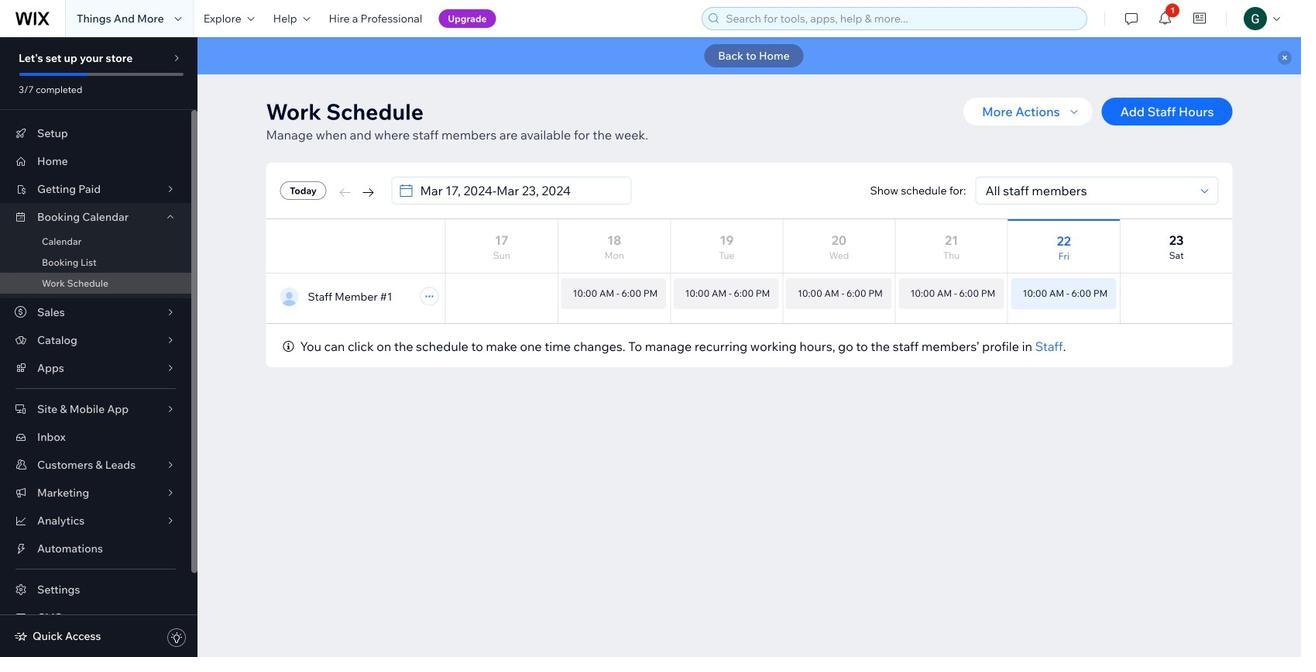 Task type: vqa. For each thing, say whether or not it's contained in the screenshot.
the right "0"
no



Task type: describe. For each thing, give the bounding box(es) containing it.
Mar 17, 2024-Mar 23, 2024 field
[[416, 177, 627, 204]]



Task type: locate. For each thing, give the bounding box(es) containing it.
alert
[[198, 37, 1302, 74]]

sidebar element
[[0, 37, 198, 657]]

Search for tools, apps, help & more... field
[[722, 8, 1083, 29]]

None field
[[981, 177, 1197, 204]]

grid
[[266, 219, 1233, 325]]



